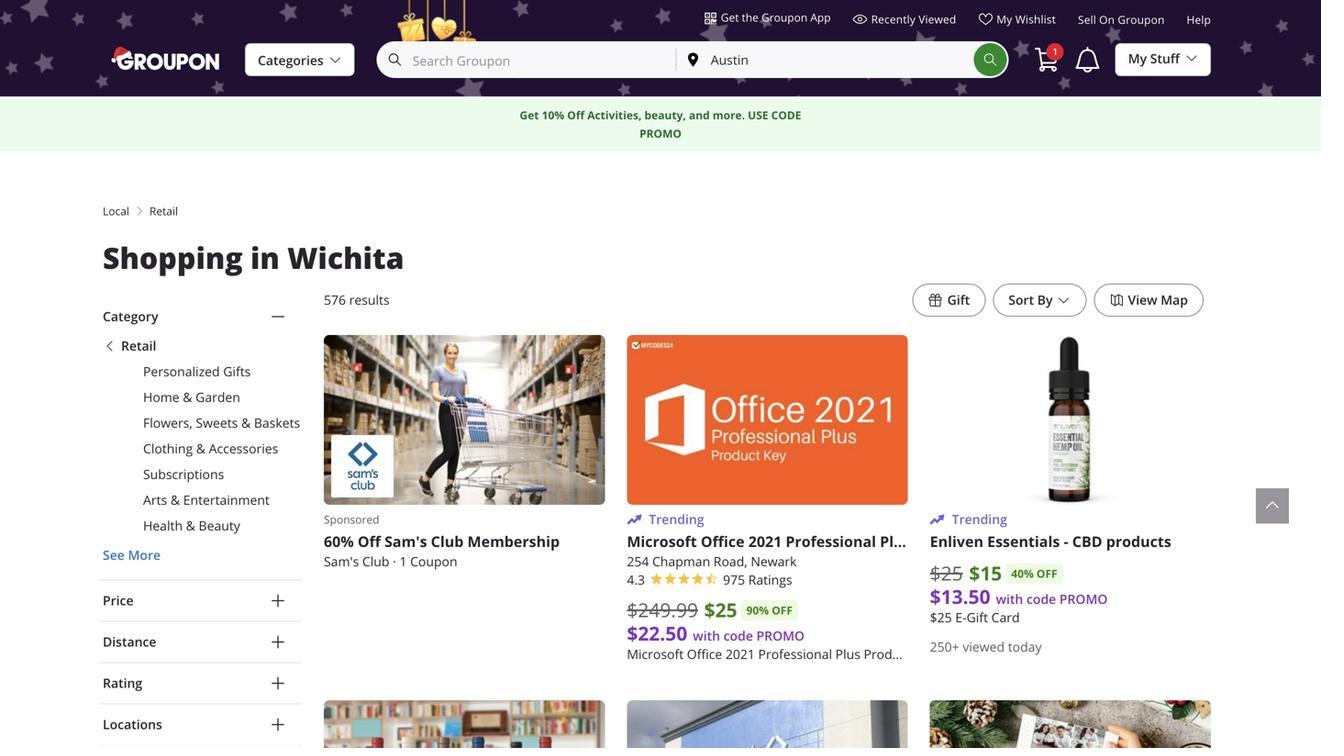 Task type: describe. For each thing, give the bounding box(es) containing it.
off for $25
[[772, 603, 793, 618]]

coupon
[[410, 553, 458, 570]]

subscriptions
[[143, 466, 224, 483]]

my stuff
[[1129, 50, 1180, 67]]

retail inside breadcrumbs element
[[150, 204, 178, 218]]

distance
[[103, 633, 157, 650]]

and
[[689, 107, 710, 123]]

my for my stuff
[[1129, 50, 1147, 67]]

categories button
[[245, 43, 355, 77]]

locations
[[103, 716, 162, 733]]

- inside the $249.99 $25 90% off $22.50 with code promo microsoft office 2021 professional plus product key - lifetime for windows 1pc
[[940, 646, 944, 663]]

category
[[103, 308, 158, 325]]

retail link
[[103, 337, 302, 355]]

sponsored
[[324, 512, 380, 527]]

products
[[1107, 532, 1172, 552]]

professional inside the $249.99 $25 90% off $22.50 with code promo microsoft office 2021 professional plus product key - lifetime for windows 1pc
[[759, 646, 833, 663]]

sort by
[[1009, 291, 1053, 308]]

distance button
[[99, 622, 302, 662]]

sweets
[[196, 414, 238, 431]]

subscriptions link
[[103, 465, 302, 484]]

personalized
[[143, 363, 220, 380]]

0 vertical spatial club
[[431, 532, 464, 552]]

clothing
[[143, 440, 193, 457]]

recently
[[872, 12, 916, 27]]

home
[[143, 389, 180, 406]]

groupon for the
[[762, 10, 808, 25]]

& down flowers, sweets & baskets link
[[196, 440, 206, 457]]

locations button
[[99, 704, 302, 745]]

personalized gifts home & garden flowers, sweets & baskets clothing & accessories subscriptions arts & entertainment health & beauty
[[143, 363, 300, 534]]

code for $25
[[724, 628, 753, 645]]

with for $15
[[996, 591, 1024, 608]]

sponsored 60% off sam's club membership sam's club    ·    1 coupon
[[324, 512, 560, 570]]

my wishlist
[[997, 12, 1056, 27]]

0 horizontal spatial sam's
[[324, 553, 359, 570]]

more
[[128, 547, 161, 564]]

search image
[[984, 52, 998, 67]]

254
[[627, 553, 649, 570]]

results
[[349, 291, 390, 308]]

$15
[[970, 560, 1003, 587]]

map
[[1161, 291, 1189, 308]]

plus inside the $249.99 $25 90% off $22.50 with code promo microsoft office 2021 professional plus product key - lifetime for windows 1pc
[[836, 646, 861, 663]]

enliven essentials - cbd products
[[930, 532, 1172, 552]]

professional inside microsoft office 2021 professional plus 254 chapman road, newark
[[786, 532, 877, 552]]

gift button
[[913, 284, 986, 317]]

250+
[[930, 639, 960, 656]]

promo inside get 10% off activities, beauty, and more. use code promo
[[640, 126, 682, 141]]

promo for $25
[[757, 628, 805, 645]]

see more
[[103, 547, 161, 564]]

view map button
[[1095, 284, 1204, 317]]

1 unread items element
[[1047, 43, 1064, 61]]

sell on groupon link
[[1078, 12, 1165, 34]]

trending for microsoft office 2021 professional plus
[[649, 511, 704, 528]]

flowers, sweets & baskets link
[[103, 414, 302, 432]]

membership
[[468, 532, 560, 552]]

10%
[[542, 107, 565, 123]]

cbd
[[1073, 532, 1103, 552]]

& right arts
[[171, 492, 180, 508]]

my for my wishlist
[[997, 12, 1013, 27]]

trending for enliven essentials - cbd products
[[952, 511, 1008, 528]]

key
[[915, 646, 936, 663]]

gift inside button
[[948, 291, 970, 308]]

chapman
[[653, 553, 711, 570]]

$25 down enliven
[[930, 561, 963, 586]]

today
[[1008, 639, 1042, 656]]

arts
[[143, 492, 167, 508]]

wishlist
[[1016, 12, 1056, 27]]

office inside microsoft office 2021 professional plus 254 chapman road, newark
[[701, 532, 745, 552]]

Austin search field
[[677, 43, 974, 76]]

my wishlist link
[[979, 12, 1056, 34]]

health
[[143, 517, 183, 534]]

get for get 10% off activities, beauty, and more. use code promo
[[520, 107, 539, 123]]

1 horizontal spatial 1
[[1053, 45, 1058, 58]]

975
[[723, 572, 745, 589]]

enliven
[[930, 532, 984, 552]]

baskets
[[254, 414, 300, 431]]

576 results
[[324, 291, 390, 308]]

help
[[1187, 12, 1212, 27]]

1pc
[[1078, 646, 1101, 663]]

microsoft office 2021 professional plus 254 chapman road, newark
[[627, 532, 911, 570]]

accessories
[[209, 440, 278, 457]]

notifications inbox image
[[1074, 45, 1103, 74]]

recently viewed
[[872, 12, 957, 27]]

office inside the $249.99 $25 90% off $22.50 with code promo microsoft office 2021 professional plus product key - lifetime for windows 1pc
[[687, 646, 723, 663]]

road,
[[714, 553, 748, 570]]

·
[[393, 553, 396, 570]]

app
[[811, 10, 831, 25]]

activities,
[[588, 107, 642, 123]]

promo for $15
[[1060, 591, 1108, 608]]

recently viewed link
[[853, 12, 957, 34]]

1 inside sponsored 60% off sam's club membership sam's club    ·    1 coupon
[[400, 553, 407, 570]]

sort by button
[[993, 284, 1087, 317]]

lifetime
[[947, 646, 996, 663]]

& right home
[[183, 389, 192, 406]]

250+ viewed today
[[930, 639, 1042, 656]]

sort
[[1009, 291, 1035, 308]]

health & beauty link
[[103, 517, 302, 535]]



Task type: locate. For each thing, give the bounding box(es) containing it.
1 vertical spatial get
[[520, 107, 539, 123]]

category list
[[103, 337, 302, 565]]

1 horizontal spatial trending
[[952, 511, 1008, 528]]

trending up chapman
[[649, 511, 704, 528]]

off right 40%
[[1037, 566, 1058, 582]]

0 vertical spatial 2021
[[749, 532, 782, 552]]

0 vertical spatial retail
[[150, 204, 178, 218]]

personalized gifts link
[[103, 363, 302, 381]]

1 horizontal spatial with
[[996, 591, 1024, 608]]

on
[[1100, 12, 1115, 27]]

groupon for on
[[1118, 12, 1165, 27]]

sell
[[1078, 12, 1097, 27]]

off right 10%
[[567, 107, 585, 123]]

my left stuff
[[1129, 50, 1147, 67]]

1 vertical spatial code
[[724, 628, 753, 645]]

with
[[996, 591, 1024, 608], [693, 628, 721, 645]]

0 vertical spatial with
[[996, 591, 1024, 608]]

promo
[[640, 126, 682, 141], [1060, 591, 1108, 608], [757, 628, 805, 645]]

off for $15
[[1037, 566, 1058, 582]]

off for 10%
[[567, 107, 585, 123]]

0 horizontal spatial with
[[693, 628, 721, 645]]

1 link
[[1033, 43, 1064, 76]]

club up coupon
[[431, 532, 464, 552]]

1 vertical spatial plus
[[836, 646, 861, 663]]

get for get the groupon app
[[721, 10, 739, 25]]

0 horizontal spatial plus
[[836, 646, 861, 663]]

beauty,
[[645, 107, 686, 123]]

microsoft inside microsoft office 2021 professional plus 254 chapman road, newark
[[627, 532, 697, 552]]

0 vertical spatial promo
[[640, 126, 682, 141]]

off down sponsored
[[358, 532, 381, 552]]

0 vertical spatial plus
[[880, 532, 911, 552]]

1 vertical spatial 1
[[400, 553, 407, 570]]

2 microsoft from the top
[[627, 646, 684, 663]]

microsoft up chapman
[[627, 532, 697, 552]]

code inside $25 $15 40% off $13.50 with code promo $25 e-gift card
[[1027, 591, 1057, 608]]

gift left sort
[[948, 291, 970, 308]]

trending up enliven
[[952, 511, 1008, 528]]

0 horizontal spatial my
[[997, 12, 1013, 27]]

1 vertical spatial -
[[940, 646, 944, 663]]

beauty
[[199, 517, 240, 534]]

& right health
[[186, 517, 195, 534]]

view
[[1128, 291, 1158, 308]]

1 horizontal spatial off
[[1037, 566, 1058, 582]]

price
[[103, 592, 134, 609]]

1 vertical spatial 2021
[[726, 646, 755, 663]]

groupon right the
[[762, 10, 808, 25]]

1 horizontal spatial -
[[1064, 532, 1069, 552]]

sam's down 60% in the bottom of the page
[[324, 553, 359, 570]]

0 horizontal spatial get
[[520, 107, 539, 123]]

essentials
[[988, 532, 1060, 552]]

code down 90%
[[724, 628, 753, 645]]

gift left card
[[967, 609, 989, 626]]

professional up newark
[[786, 532, 877, 552]]

1 vertical spatial retail
[[121, 337, 156, 354]]

code down 40%
[[1027, 591, 1057, 608]]

my
[[997, 12, 1013, 27], [1129, 50, 1147, 67]]

gift inside $25 $15 40% off $13.50 with code promo $25 e-gift card
[[967, 609, 989, 626]]

code inside the $249.99 $25 90% off $22.50 with code promo microsoft office 2021 professional plus product key - lifetime for windows 1pc
[[724, 628, 753, 645]]

0 horizontal spatial off
[[358, 532, 381, 552]]

1
[[1053, 45, 1058, 58], [400, 553, 407, 570]]

get the groupon app
[[721, 10, 831, 25]]

1 vertical spatial club
[[362, 553, 390, 570]]

promo inside $25 $15 40% off $13.50 with code promo $25 e-gift card
[[1060, 591, 1108, 608]]

off inside $25 $15 40% off $13.50 with code promo $25 e-gift card
[[1037, 566, 1058, 582]]

groupon inside button
[[762, 10, 808, 25]]

microsoft inside the $249.99 $25 90% off $22.50 with code promo microsoft office 2021 professional plus product key - lifetime for windows 1pc
[[627, 646, 684, 663]]

office
[[701, 532, 745, 552], [687, 646, 723, 663]]

windows
[[1020, 646, 1074, 663]]

retail up shopping
[[150, 204, 178, 218]]

2021 down 90%
[[726, 646, 755, 663]]

1 vertical spatial my
[[1129, 50, 1147, 67]]

breadcrumbs element
[[99, 203, 1223, 219]]

1 vertical spatial professional
[[759, 646, 833, 663]]

1 horizontal spatial sam's
[[385, 532, 427, 552]]

1 vertical spatial microsoft
[[627, 646, 684, 663]]

with inside the $249.99 $25 90% off $22.50 with code promo microsoft office 2021 professional plus product key - lifetime for windows 1pc
[[693, 628, 721, 645]]

my left wishlist
[[997, 12, 1013, 27]]

0 vertical spatial office
[[701, 532, 745, 552]]

0 horizontal spatial club
[[362, 553, 390, 570]]

0 horizontal spatial code
[[724, 628, 753, 645]]

1 vertical spatial sam's
[[324, 553, 359, 570]]

60%
[[324, 532, 354, 552]]

newark
[[751, 553, 797, 570]]

clothing & accessories link
[[103, 440, 302, 458]]

$249.99
[[627, 597, 698, 623]]

card
[[992, 609, 1020, 626]]

1 horizontal spatial promo
[[757, 628, 805, 645]]

sell on groupon
[[1078, 12, 1165, 27]]

1 vertical spatial office
[[687, 646, 723, 663]]

view map
[[1128, 291, 1189, 308]]

professional down 90%
[[759, 646, 833, 663]]

the
[[742, 10, 759, 25]]

Search Groupon search field
[[377, 41, 1009, 78]]

home & garden link
[[103, 388, 302, 407]]

help link
[[1187, 12, 1212, 34]]

$249.99 $25 90% off $22.50 with code promo microsoft office 2021 professional plus product key - lifetime for windows 1pc
[[627, 597, 1101, 663]]

get inside button
[[721, 10, 739, 25]]

promo inside the $249.99 $25 90% off $22.50 with code promo microsoft office 2021 professional plus product key - lifetime for windows 1pc
[[757, 628, 805, 645]]

search element
[[974, 43, 1008, 76]]

0 vertical spatial 1
[[1053, 45, 1058, 58]]

gift
[[948, 291, 970, 308], [967, 609, 989, 626]]

2021
[[749, 532, 782, 552], [726, 646, 755, 663]]

off inside the $249.99 $25 90% off $22.50 with code promo microsoft office 2021 professional plus product key - lifetime for windows 1pc
[[772, 603, 793, 618]]

0 vertical spatial gift
[[948, 291, 970, 308]]

plus left product
[[836, 646, 861, 663]]

1 right "·"
[[400, 553, 407, 570]]

code
[[1027, 591, 1057, 608], [724, 628, 753, 645]]

0 vertical spatial -
[[1064, 532, 1069, 552]]

shopping
[[103, 238, 243, 278]]

1 vertical spatial with
[[693, 628, 721, 645]]

0 vertical spatial my
[[997, 12, 1013, 27]]

product
[[864, 646, 911, 663]]

category button
[[99, 296, 302, 337]]

with for $25
[[693, 628, 721, 645]]

0 vertical spatial microsoft
[[627, 532, 697, 552]]

viewed
[[963, 639, 1005, 656]]

office up road,
[[701, 532, 745, 552]]

0 horizontal spatial trending
[[649, 511, 704, 528]]

my inside button
[[1129, 50, 1147, 67]]

$25
[[930, 561, 963, 586], [705, 597, 738, 623], [930, 609, 952, 626]]

off inside get 10% off activities, beauty, and more. use code promo
[[567, 107, 585, 123]]

groupon image
[[110, 45, 223, 71]]

1 horizontal spatial code
[[1027, 591, 1057, 608]]

my stuff button
[[1116, 42, 1212, 76]]

arts & entertainment link
[[103, 491, 302, 509]]

1 horizontal spatial club
[[431, 532, 464, 552]]

0 vertical spatial off
[[567, 107, 585, 123]]

code for $15
[[1027, 591, 1057, 608]]

1 vertical spatial gift
[[967, 609, 989, 626]]

with up card
[[996, 591, 1024, 608]]

ratings
[[749, 572, 793, 589]]

1 vertical spatial off
[[772, 603, 793, 618]]

local link
[[103, 203, 129, 219]]

off inside sponsored 60% off sam's club membership sam's club    ·    1 coupon
[[358, 532, 381, 552]]

0 vertical spatial professional
[[786, 532, 877, 552]]

trending
[[649, 511, 704, 528], [952, 511, 1008, 528]]

1 horizontal spatial groupon
[[1118, 12, 1165, 27]]

get left 10%
[[520, 107, 539, 123]]

retail inside "link"
[[121, 337, 156, 354]]

promo up "1pc"
[[1060, 591, 1108, 608]]

groupon right on
[[1118, 12, 1165, 27]]

see more button
[[103, 546, 161, 564]]

1 horizontal spatial get
[[721, 10, 739, 25]]

$25 down 975
[[705, 597, 738, 623]]

stuff
[[1151, 50, 1180, 67]]

microsoft down $249.99
[[627, 646, 684, 663]]

- right the key
[[940, 646, 944, 663]]

2 vertical spatial promo
[[757, 628, 805, 645]]

0 vertical spatial off
[[1037, 566, 1058, 582]]

-
[[1064, 532, 1069, 552], [940, 646, 944, 663]]

sam's
[[385, 532, 427, 552], [324, 553, 359, 570]]

see
[[103, 547, 125, 564]]

1 vertical spatial promo
[[1060, 591, 1108, 608]]

2021 inside the $249.99 $25 90% off $22.50 with code promo microsoft office 2021 professional plus product key - lifetime for windows 1pc
[[726, 646, 755, 663]]

club left "·"
[[362, 553, 390, 570]]

retail
[[150, 204, 178, 218], [121, 337, 156, 354]]

2 horizontal spatial promo
[[1060, 591, 1108, 608]]

0 horizontal spatial promo
[[640, 126, 682, 141]]

0 horizontal spatial 1
[[400, 553, 407, 570]]

in
[[251, 238, 280, 278]]

40%
[[1012, 566, 1034, 582]]

& up accessories on the left of the page
[[241, 414, 251, 431]]

code
[[772, 107, 802, 123]]

rating
[[103, 675, 142, 692]]

flowers,
[[143, 414, 193, 431]]

use
[[748, 107, 769, 123]]

get left the
[[721, 10, 739, 25]]

0 horizontal spatial -
[[940, 646, 944, 663]]

garden
[[196, 389, 240, 406]]

off right 90%
[[772, 603, 793, 618]]

more.
[[713, 107, 745, 123]]

promo down 90%
[[757, 628, 805, 645]]

get inside get 10% off activities, beauty, and more. use code promo
[[520, 107, 539, 123]]

local
[[103, 204, 129, 218]]

get the groupon app button
[[705, 9, 831, 26]]

1 left notifications inbox icon
[[1053, 45, 1058, 58]]

$25 inside the $249.99 $25 90% off $22.50 with code promo microsoft office 2021 professional plus product key - lifetime for windows 1pc
[[705, 597, 738, 623]]

0 horizontal spatial groupon
[[762, 10, 808, 25]]

1 microsoft from the top
[[627, 532, 697, 552]]

Search Groupon search field
[[379, 43, 676, 76]]

plus left enliven
[[880, 532, 911, 552]]

2 trending from the left
[[952, 511, 1008, 528]]

0 vertical spatial code
[[1027, 591, 1057, 608]]

retail down category
[[121, 337, 156, 354]]

plus inside microsoft office 2021 professional plus 254 chapman road, newark
[[880, 532, 911, 552]]

1 horizontal spatial my
[[1129, 50, 1147, 67]]

wichita
[[287, 238, 404, 278]]

with right $22.50
[[693, 628, 721, 645]]

off for 60%
[[358, 532, 381, 552]]

2021 up newark
[[749, 532, 782, 552]]

rating button
[[99, 663, 302, 704]]

&
[[183, 389, 192, 406], [241, 414, 251, 431], [196, 440, 206, 457], [171, 492, 180, 508], [186, 517, 195, 534]]

microsoft
[[627, 532, 697, 552], [627, 646, 684, 663]]

0 horizontal spatial off
[[772, 603, 793, 618]]

1 horizontal spatial plus
[[880, 532, 911, 552]]

promo down beauty,
[[640, 126, 682, 141]]

entertainment
[[183, 492, 270, 508]]

off
[[567, 107, 585, 123], [358, 532, 381, 552]]

4.3
[[627, 572, 645, 589]]

0 vertical spatial sam's
[[385, 532, 427, 552]]

2021 inside microsoft office 2021 professional plus 254 chapman road, newark
[[749, 532, 782, 552]]

0 vertical spatial get
[[721, 10, 739, 25]]

$25 left e-
[[930, 609, 952, 626]]

get 10% off activities, beauty, and more. use code promo
[[520, 107, 802, 141]]

with inside $25 $15 40% off $13.50 with code promo $25 e-gift card
[[996, 591, 1024, 608]]

1 horizontal spatial off
[[567, 107, 585, 123]]

- left cbd
[[1064, 532, 1069, 552]]

price button
[[99, 581, 302, 621]]

office down $249.99
[[687, 646, 723, 663]]

1 vertical spatial off
[[358, 532, 381, 552]]

viewed
[[919, 12, 957, 27]]

sam's up "·"
[[385, 532, 427, 552]]

categories
[[258, 52, 324, 69]]

by
[[1038, 291, 1053, 308]]

1 trending from the left
[[649, 511, 704, 528]]

$13.50
[[930, 583, 991, 610]]

975 ratings
[[723, 572, 793, 589]]

shopping in wichita
[[103, 238, 404, 278]]



Task type: vqa. For each thing, say whether or not it's contained in the screenshot.
Press
no



